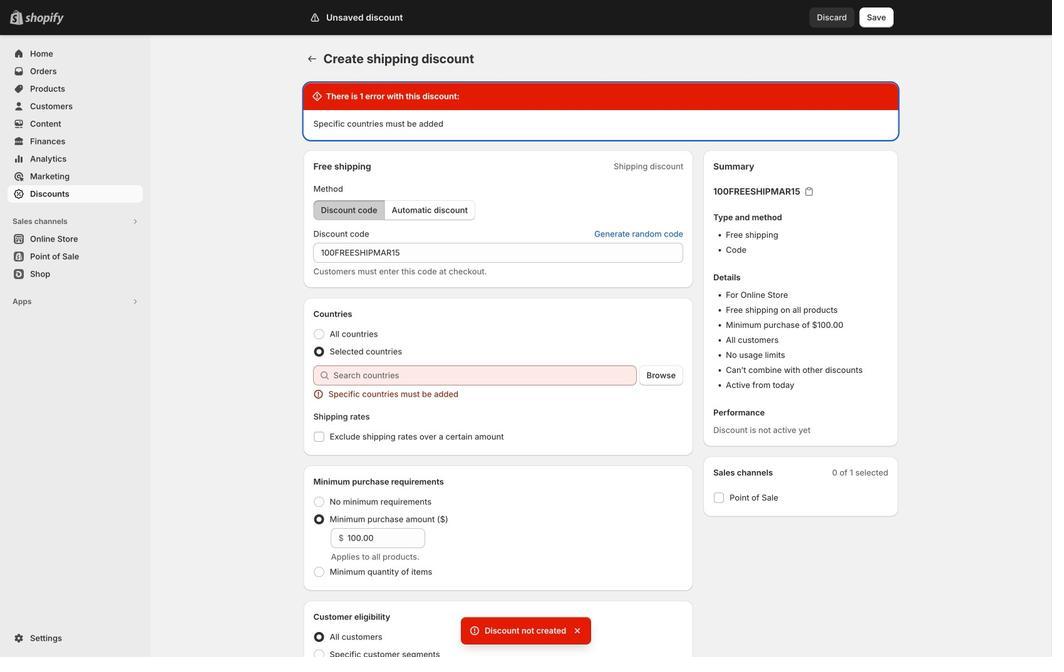 Task type: vqa. For each thing, say whether or not it's contained in the screenshot.
a to the right
no



Task type: locate. For each thing, give the bounding box(es) containing it.
Search countries text field
[[334, 366, 637, 386]]

shopify image
[[25, 12, 64, 25]]

None text field
[[314, 243, 684, 263]]



Task type: describe. For each thing, give the bounding box(es) containing it.
0.00 text field
[[348, 529, 425, 549]]



